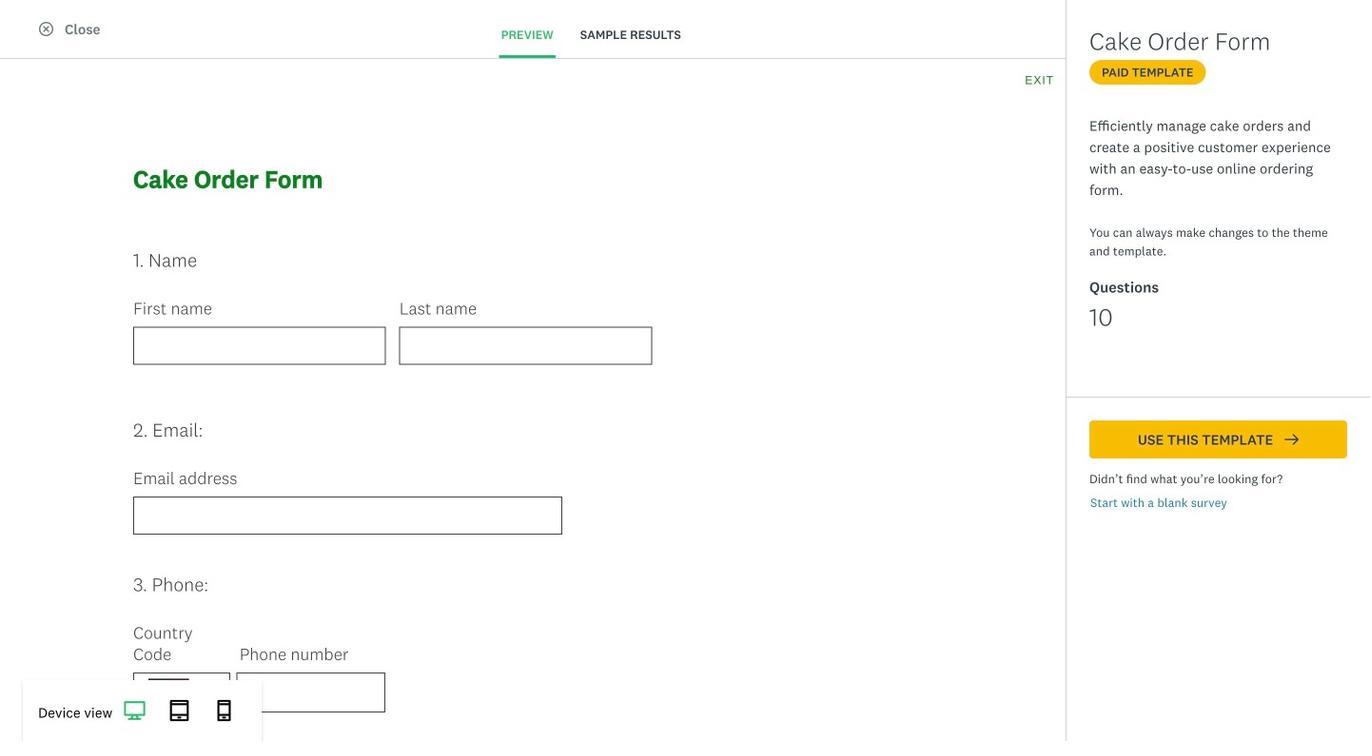 Task type: vqa. For each thing, say whether or not it's contained in the screenshot.
tab list
yes



Task type: locate. For each thing, give the bounding box(es) containing it.
tab list
[[476, 14, 706, 58]]

brand logo image
[[23, 8, 53, 38], [23, 11, 53, 34]]

svg image
[[124, 700, 146, 722], [169, 700, 190, 722]]

online order form image
[[989, 222, 1215, 371]]

xcircle image
[[39, 22, 53, 36]]

0 horizontal spatial svg image
[[124, 700, 146, 722]]

1 horizontal spatial svg image
[[169, 700, 190, 722]]

search image
[[1099, 89, 1113, 104]]

cake order form image
[[554, 266, 615, 327]]

2 brand logo image from the top
[[23, 11, 53, 34]]

products icon image
[[1077, 11, 1100, 34], [1077, 11, 1100, 34]]

2 svg image from the left
[[169, 700, 190, 722]]

arrowright image
[[1285, 432, 1299, 447]]



Task type: describe. For each thing, give the bounding box(es) containing it.
1 svg image from the left
[[124, 700, 146, 722]]

grid image
[[1154, 179, 1169, 194]]

help icon image
[[1183, 11, 1206, 34]]

1 brand logo image from the top
[[23, 8, 53, 38]]

svg image
[[214, 700, 235, 722]]

lock image
[[1192, 230, 1207, 245]]

textboxmultiple image
[[1201, 179, 1215, 194]]

Search templates field
[[1113, 77, 1339, 113]]

notification center icon image
[[1130, 11, 1153, 34]]



